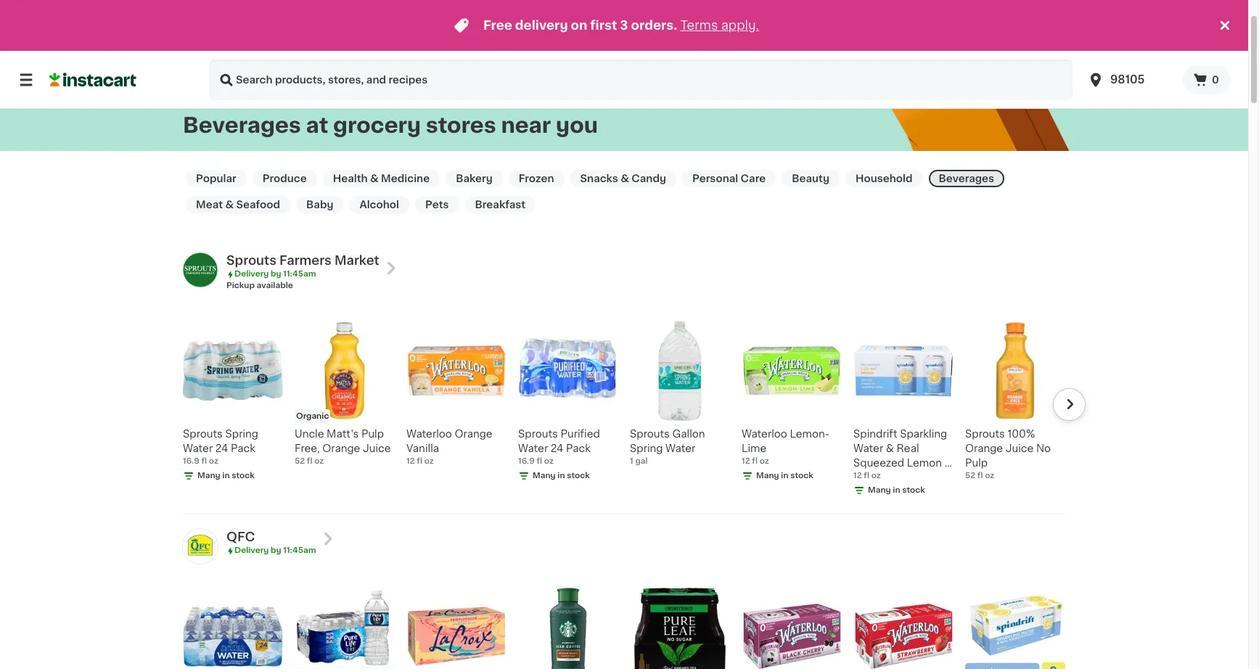 Task type: locate. For each thing, give the bounding box(es) containing it.
pack for spring
[[231, 443, 255, 454]]

16.9 inside sprouts purified water 24 pack 16.9 fl oz
[[518, 457, 535, 465]]

in down sprouts purified water 24 pack 16.9 fl oz
[[558, 472, 565, 480]]

delivery
[[234, 270, 269, 278], [234, 547, 269, 554]]

1 horizontal spatial juice
[[1006, 443, 1034, 454]]

2 horizontal spatial pack
[[854, 472, 878, 483]]

1 16.9 from the left
[[183, 457, 199, 465]]

in
[[222, 472, 230, 480], [558, 472, 565, 480], [781, 472, 789, 480], [893, 486, 900, 494]]

1 horizontal spatial 24
[[551, 443, 563, 454]]

pulp right 'matt's'
[[361, 429, 384, 439]]

delivery by 11:45am
[[234, 270, 316, 278], [234, 547, 316, 554]]

spring left uncle
[[225, 429, 258, 439]]

& right health
[[370, 173, 379, 184]]

waterloo inside waterloo lemon- lime 12 fl oz
[[742, 429, 787, 439]]

fl inside sprouts spring water 24 pack 16.9 fl oz
[[201, 457, 207, 465]]

many in stock down sprouts purified water 24 pack 16.9 fl oz
[[533, 472, 590, 480]]

oz inside waterloo lemon- lime 12 fl oz
[[760, 457, 769, 465]]

household
[[856, 173, 913, 184]]

waterloo up vanilla
[[406, 429, 452, 439]]

stock down sprouts spring water 24 pack 16.9 fl oz
[[232, 472, 255, 480]]

spring up gal
[[630, 443, 663, 454]]

delivery by 11:45am down qfc
[[234, 547, 316, 554]]

0 horizontal spatial beverages
[[183, 114, 301, 135]]

in down squeezed
[[893, 486, 900, 494]]

water inside sprouts gallon spring water 1 gal
[[666, 443, 695, 454]]

fl inside sprouts purified water 24 pack 16.9 fl oz
[[537, 457, 542, 465]]

52 inside uncle matt's pulp free, orange juice 52 fl oz
[[295, 457, 305, 465]]

12 for lime
[[742, 457, 750, 465]]

98105 button
[[1087, 60, 1174, 100]]

& for health
[[370, 173, 379, 184]]

pack inside sprouts spring water 24 pack 16.9 fl oz
[[231, 443, 255, 454]]

personal care
[[692, 173, 766, 184]]

None search field
[[209, 60, 1073, 100]]

0 horizontal spatial pack
[[231, 443, 255, 454]]

0 horizontal spatial 16.9
[[183, 457, 199, 465]]

1 horizontal spatial pack
[[566, 443, 591, 454]]

12 inside waterloo lemon- lime 12 fl oz
[[742, 457, 750, 465]]

juice
[[363, 443, 391, 454], [1006, 443, 1034, 454]]

0 horizontal spatial pulp
[[361, 429, 384, 439]]

water inside spindrift sparkling water & real squeezed lemon 8 pack
[[854, 443, 883, 454]]

0 vertical spatial spring
[[225, 429, 258, 439]]

0
[[1212, 75, 1219, 85]]

2 juice from the left
[[1006, 443, 1034, 454]]

spring
[[225, 429, 258, 439], [630, 443, 663, 454]]

stock for sprouts purified water 24 pack
[[567, 472, 590, 480]]

1 horizontal spatial 52
[[965, 472, 976, 480]]

pets link
[[415, 196, 459, 213]]

many down 12 fl oz
[[868, 486, 891, 494]]

sprouts
[[226, 255, 276, 266], [183, 429, 223, 439], [518, 429, 558, 439], [630, 429, 670, 439], [965, 429, 1005, 439]]

24 inside sprouts purified water 24 pack 16.9 fl oz
[[551, 443, 563, 454]]

water inside sprouts spring water 24 pack 16.9 fl oz
[[183, 443, 213, 454]]

&
[[370, 173, 379, 184], [621, 173, 629, 184], [225, 200, 234, 210], [886, 443, 894, 454]]

farmers
[[279, 255, 332, 266]]

waterloo
[[406, 429, 452, 439], [742, 429, 787, 439]]

0 vertical spatial pulp
[[361, 429, 384, 439]]

beverages at grocery stores near you main content
[[0, 0, 1248, 669]]

alcohol link
[[349, 196, 409, 213]]

gallon
[[672, 429, 705, 439]]

1 by from the top
[[271, 270, 281, 278]]

many in stock for purified
[[533, 472, 590, 480]]

many down sprouts purified water 24 pack 16.9 fl oz
[[533, 472, 556, 480]]

uncle
[[295, 429, 324, 439]]

1 delivery from the top
[[234, 270, 269, 278]]

stock down lemon
[[902, 486, 925, 494]]

instacart logo image
[[49, 71, 136, 89]]

juice down 100%
[[1006, 443, 1034, 454]]

1 water from the left
[[183, 443, 213, 454]]

2 24 from the left
[[551, 443, 563, 454]]

pulp right 8
[[965, 458, 988, 468]]

52 inside sprouts 100% orange juice no pulp 52 fl oz
[[965, 472, 976, 480]]

many in stock down squeezed
[[868, 486, 925, 494]]

0 vertical spatial beverages
[[183, 114, 301, 135]]

sprouts inside sprouts spring water 24 pack 16.9 fl oz
[[183, 429, 223, 439]]

by
[[271, 270, 281, 278], [271, 547, 281, 554]]

many down lime
[[756, 472, 779, 480]]

waterloo up lime
[[742, 429, 787, 439]]

0 vertical spatial 11:45am
[[283, 270, 316, 278]]

spring inside sprouts gallon spring water 1 gal
[[630, 443, 663, 454]]

12 down squeezed
[[854, 472, 862, 480]]

12 down lime
[[742, 457, 750, 465]]

0 horizontal spatial 52
[[295, 457, 305, 465]]

2 by from the top
[[271, 547, 281, 554]]

& left candy
[[621, 173, 629, 184]]

1 vertical spatial beverages
[[939, 173, 994, 184]]

popular
[[196, 173, 236, 184]]

delivery down qfc
[[234, 547, 269, 554]]

0 horizontal spatial orange
[[322, 443, 360, 454]]

in for purified
[[558, 472, 565, 480]]

water inside sprouts purified water 24 pack 16.9 fl oz
[[518, 443, 548, 454]]

16.9
[[183, 457, 199, 465], [518, 457, 535, 465]]

& inside 'link'
[[621, 173, 629, 184]]

stock down waterloo lemon- lime 12 fl oz
[[791, 472, 813, 480]]

0 vertical spatial by
[[271, 270, 281, 278]]

2 water from the left
[[518, 443, 548, 454]]

1 juice from the left
[[363, 443, 391, 454]]

0 vertical spatial 52
[[295, 457, 305, 465]]

24
[[215, 443, 228, 454], [551, 443, 563, 454]]

near
[[501, 114, 551, 135]]

fl inside sprouts 100% orange juice no pulp 52 fl oz
[[977, 472, 983, 480]]

1 vertical spatial by
[[271, 547, 281, 554]]

sprouts for sprouts purified water 24 pack 16.9 fl oz
[[518, 429, 558, 439]]

lime
[[742, 443, 767, 454]]

pack left free,
[[231, 443, 255, 454]]

1 horizontal spatial spring
[[630, 443, 663, 454]]

lemon-
[[790, 429, 830, 439]]

0 vertical spatial delivery by 11:45am
[[234, 270, 316, 278]]

meat & seafood link
[[186, 196, 290, 213]]

many in stock down sprouts spring water 24 pack 16.9 fl oz
[[197, 472, 255, 480]]

pack down squeezed
[[854, 472, 878, 483]]

waterloo for lime
[[742, 429, 787, 439]]

52 for sprouts 100% orange juice no pulp
[[965, 472, 976, 480]]

1 vertical spatial delivery
[[234, 547, 269, 554]]

in down waterloo lemon- lime 12 fl oz
[[781, 472, 789, 480]]

1 vertical spatial 11:45am
[[283, 547, 316, 554]]

orange
[[455, 429, 493, 439], [322, 443, 360, 454], [965, 443, 1003, 454]]

1 horizontal spatial 12
[[742, 457, 750, 465]]

sprouts for sprouts farmers market
[[226, 255, 276, 266]]

2 16.9 from the left
[[518, 457, 535, 465]]

oz
[[209, 457, 218, 465], [314, 457, 324, 465], [424, 457, 434, 465], [544, 457, 554, 465], [760, 457, 769, 465], [871, 472, 881, 480], [985, 472, 995, 480]]

fl
[[201, 457, 207, 465], [307, 457, 312, 465], [417, 457, 422, 465], [537, 457, 542, 465], [752, 457, 758, 465], [864, 472, 869, 480], [977, 472, 983, 480]]

3
[[620, 20, 628, 31]]

1 vertical spatial pulp
[[965, 458, 988, 468]]

52
[[295, 457, 305, 465], [965, 472, 976, 480]]

at
[[306, 114, 328, 135]]

baby
[[306, 200, 333, 210]]

1 horizontal spatial pulp
[[965, 458, 988, 468]]

1 horizontal spatial orange
[[455, 429, 493, 439]]

sparkling
[[900, 429, 947, 439]]

pack inside spindrift sparkling water & real squeezed lemon 8 pack
[[854, 472, 878, 483]]

pulp
[[361, 429, 384, 439], [965, 458, 988, 468]]

meat
[[196, 200, 223, 210]]

stock for sprouts spring water 24 pack
[[232, 472, 255, 480]]

1 horizontal spatial 16.9
[[518, 457, 535, 465]]

snacks & candy link
[[570, 170, 676, 187]]

snacks & candy
[[580, 173, 666, 184]]

squeezed
[[854, 458, 904, 468]]

pack for purified
[[566, 443, 591, 454]]

1 horizontal spatial beverages
[[939, 173, 994, 184]]

stock down sprouts purified water 24 pack 16.9 fl oz
[[567, 472, 590, 480]]

household link
[[845, 170, 923, 187]]

12 inside waterloo orange vanilla 12 fl oz
[[406, 457, 415, 465]]

sprouts inside sprouts 100% orange juice no pulp 52 fl oz
[[965, 429, 1005, 439]]

1 11:45am from the top
[[283, 270, 316, 278]]

spindrift sparkling water & real squeezed lemon 8 pack
[[854, 429, 952, 483]]

12
[[406, 457, 415, 465], [742, 457, 750, 465], [854, 472, 862, 480]]

0 horizontal spatial spring
[[225, 429, 258, 439]]

delivery up pickup available on the top of the page
[[234, 270, 269, 278]]

2 waterloo from the left
[[742, 429, 787, 439]]

qfc image
[[183, 529, 218, 564]]

0 horizontal spatial 12
[[406, 457, 415, 465]]

1 vertical spatial delivery by 11:45am
[[234, 547, 316, 554]]

sprouts farmers market
[[226, 255, 379, 266]]

2 11:45am from the top
[[283, 547, 316, 554]]

delivery
[[515, 20, 568, 31]]

& right meat
[[225, 200, 234, 210]]

in down sprouts spring water 24 pack 16.9 fl oz
[[222, 472, 230, 480]]

98105
[[1110, 74, 1145, 85]]

0 horizontal spatial juice
[[363, 443, 391, 454]]

many in stock down waterloo lemon- lime 12 fl oz
[[756, 472, 813, 480]]

stock
[[232, 472, 255, 480], [567, 472, 590, 480], [791, 472, 813, 480], [902, 486, 925, 494]]

12 for vanilla
[[406, 457, 415, 465]]

popular link
[[186, 170, 247, 187]]

juice left vanilla
[[363, 443, 391, 454]]

sprouts inside sprouts gallon spring water 1 gal
[[630, 429, 670, 439]]

beverages for beverages
[[939, 173, 994, 184]]

3 water from the left
[[666, 443, 695, 454]]

2 horizontal spatial orange
[[965, 443, 1003, 454]]

terms apply. link
[[680, 20, 759, 31]]

1 vertical spatial spring
[[630, 443, 663, 454]]

1 horizontal spatial waterloo
[[742, 429, 787, 439]]

grocery
[[333, 114, 421, 135]]

frozen link
[[509, 170, 564, 187]]

98105 button
[[1079, 60, 1183, 100]]

& inside spindrift sparkling water & real squeezed lemon 8 pack
[[886, 443, 894, 454]]

beverages link
[[929, 170, 1005, 187]]

oz inside sprouts purified water 24 pack 16.9 fl oz
[[544, 457, 554, 465]]

pack inside sprouts purified water 24 pack 16.9 fl oz
[[566, 443, 591, 454]]

many for sprouts spring water 24 pack
[[197, 472, 220, 480]]

pickup
[[226, 282, 255, 290]]

1 24 from the left
[[215, 443, 228, 454]]

12 down vanilla
[[406, 457, 415, 465]]

1 waterloo from the left
[[406, 429, 452, 439]]

4 water from the left
[[854, 443, 883, 454]]

beverages for beverages at grocery stores near you
[[183, 114, 301, 135]]

on
[[571, 20, 587, 31]]

gal
[[635, 457, 648, 465]]

sprouts inside sprouts purified water 24 pack 16.9 fl oz
[[518, 429, 558, 439]]

orange inside sprouts 100% orange juice no pulp 52 fl oz
[[965, 443, 1003, 454]]

in for lemon-
[[781, 472, 789, 480]]

pets
[[425, 200, 449, 210]]

delivery by 11:45am up available
[[234, 270, 316, 278]]

waterloo inside waterloo orange vanilla 12 fl oz
[[406, 429, 452, 439]]

16.9 inside sprouts spring water 24 pack 16.9 fl oz
[[183, 457, 199, 465]]

matt's
[[327, 429, 359, 439]]

pack
[[231, 443, 255, 454], [566, 443, 591, 454], [854, 472, 878, 483]]

sprouts for sprouts 100% orange juice no pulp 52 fl oz
[[965, 429, 1005, 439]]

terms
[[680, 20, 718, 31]]

spindrift
[[854, 429, 897, 439]]

breakfast link
[[465, 196, 536, 213]]

many in stock
[[197, 472, 255, 480], [533, 472, 590, 480], [756, 472, 813, 480], [868, 486, 925, 494]]

0 horizontal spatial 24
[[215, 443, 228, 454]]

0 button
[[1183, 65, 1231, 94]]

24 inside sprouts spring water 24 pack 16.9 fl oz
[[215, 443, 228, 454]]

waterloo orange vanilla 12 fl oz
[[406, 429, 493, 465]]

0 vertical spatial delivery
[[234, 270, 269, 278]]

organic
[[296, 412, 329, 420]]

many for waterloo lemon- lime
[[756, 472, 779, 480]]

many down sprouts spring water 24 pack 16.9 fl oz
[[197, 472, 220, 480]]

1 vertical spatial 52
[[965, 472, 976, 480]]

water for sprouts spring water 24 pack 16.9 fl oz
[[183, 443, 213, 454]]

pack down purified
[[566, 443, 591, 454]]

water
[[183, 443, 213, 454], [518, 443, 548, 454], [666, 443, 695, 454], [854, 443, 883, 454]]

& left real
[[886, 443, 894, 454]]

first
[[590, 20, 617, 31]]

fl inside uncle matt's pulp free, orange juice 52 fl oz
[[307, 457, 312, 465]]

apply.
[[721, 20, 759, 31]]

0 horizontal spatial waterloo
[[406, 429, 452, 439]]



Task type: vqa. For each thing, say whether or not it's contained in the screenshot.


Task type: describe. For each thing, give the bounding box(es) containing it.
snacks
[[580, 173, 618, 184]]

stock for spindrift sparkling water & real squeezed lemon 8 pack
[[902, 486, 925, 494]]

limited time offer region
[[0, 0, 1216, 51]]

produce
[[263, 173, 307, 184]]

orders.
[[631, 20, 677, 31]]

24 for spring
[[215, 443, 228, 454]]

spring inside sprouts spring water 24 pack 16.9 fl oz
[[225, 429, 258, 439]]

health & medicine
[[333, 173, 430, 184]]

alcohol
[[360, 200, 399, 210]]

sprouts 100% orange juice no pulp 52 fl oz
[[965, 429, 1051, 480]]

in for spring
[[222, 472, 230, 480]]

100%
[[1008, 429, 1035, 439]]

fl inside waterloo orange vanilla 12 fl oz
[[417, 457, 422, 465]]

8
[[945, 458, 952, 468]]

waterloo lemon- lime 12 fl oz
[[742, 429, 830, 465]]

beverages at grocery stores near you
[[183, 114, 598, 135]]

beauty
[[792, 173, 830, 184]]

2 horizontal spatial 12
[[854, 472, 862, 480]]

52 for uncle matt's pulp free, orange juice
[[295, 457, 305, 465]]

waterloo for vanilla
[[406, 429, 452, 439]]

beauty link
[[782, 170, 840, 187]]

free
[[483, 20, 512, 31]]

16.9 for sprouts spring water 24 pack
[[183, 457, 199, 465]]

health & medicine link
[[323, 170, 440, 187]]

bakery
[[456, 173, 493, 184]]

fl inside waterloo lemon- lime 12 fl oz
[[752, 457, 758, 465]]

medicine
[[381, 173, 430, 184]]

seafood
[[236, 200, 280, 210]]

orange inside uncle matt's pulp free, orange juice 52 fl oz
[[322, 443, 360, 454]]

care
[[741, 173, 766, 184]]

water for sprouts purified water 24 pack 16.9 fl oz
[[518, 443, 548, 454]]

qfc
[[226, 531, 255, 543]]

breakfast
[[475, 200, 526, 210]]

sprouts for sprouts gallon spring water 1 gal
[[630, 429, 670, 439]]

market
[[335, 255, 379, 266]]

sprouts for sprouts spring water 24 pack 16.9 fl oz
[[183, 429, 223, 439]]

many for sprouts purified water 24 pack
[[533, 472, 556, 480]]

personal care link
[[682, 170, 776, 187]]

oz inside sprouts 100% orange juice no pulp 52 fl oz
[[985, 472, 995, 480]]

Search field
[[209, 60, 1073, 100]]

many for spindrift sparkling water & real squeezed lemon 8 pack
[[868, 486, 891, 494]]

sprouts spring water 24 pack 16.9 fl oz
[[183, 429, 258, 465]]

oz inside waterloo orange vanilla 12 fl oz
[[424, 457, 434, 465]]

baby link
[[296, 196, 344, 213]]

many in stock for lemon-
[[756, 472, 813, 480]]

bakery link
[[446, 170, 503, 187]]

produce link
[[252, 170, 317, 187]]

free,
[[295, 443, 320, 454]]

meat & seafood
[[196, 200, 280, 210]]

you
[[556, 114, 598, 135]]

sprouts purified water 24 pack 16.9 fl oz
[[518, 429, 600, 465]]

item carousel region
[[163, 315, 1086, 508]]

water for spindrift sparkling water & real squeezed lemon 8 pack
[[854, 443, 883, 454]]

12 fl oz
[[854, 472, 881, 480]]

uncle matt's pulp free, orange juice 52 fl oz
[[295, 429, 391, 465]]

oz inside uncle matt's pulp free, orange juice 52 fl oz
[[314, 457, 324, 465]]

& for snacks
[[621, 173, 629, 184]]

available
[[257, 282, 293, 290]]

frozen
[[519, 173, 554, 184]]

vanilla
[[406, 443, 439, 454]]

stock for waterloo lemon- lime
[[791, 472, 813, 480]]

no
[[1036, 443, 1051, 454]]

purified
[[561, 429, 600, 439]]

& for meat
[[225, 200, 234, 210]]

1 delivery by 11:45am from the top
[[234, 270, 316, 278]]

oz inside sprouts spring water 24 pack 16.9 fl oz
[[209, 457, 218, 465]]

pulp inside uncle matt's pulp free, orange juice 52 fl oz
[[361, 429, 384, 439]]

1
[[630, 457, 633, 465]]

juice inside sprouts 100% orange juice no pulp 52 fl oz
[[1006, 443, 1034, 454]]

orange inside waterloo orange vanilla 12 fl oz
[[455, 429, 493, 439]]

candy
[[632, 173, 666, 184]]

2 delivery from the top
[[234, 547, 269, 554]]

health
[[333, 173, 368, 184]]

16.9 for sprouts purified water 24 pack
[[518, 457, 535, 465]]

real
[[897, 443, 919, 454]]

free delivery on first 3 orders. terms apply.
[[483, 20, 759, 31]]

24 for purified
[[551, 443, 563, 454]]

lemon
[[907, 458, 942, 468]]

stores
[[426, 114, 496, 135]]

sprouts farmers market image
[[183, 253, 218, 287]]

juice inside uncle matt's pulp free, orange juice 52 fl oz
[[363, 443, 391, 454]]

many in stock for spring
[[197, 472, 255, 480]]

sprouts gallon spring water 1 gal
[[630, 429, 705, 465]]

pickup available
[[226, 282, 293, 290]]

personal
[[692, 173, 738, 184]]

pulp inside sprouts 100% orange juice no pulp 52 fl oz
[[965, 458, 988, 468]]

2 delivery by 11:45am from the top
[[234, 547, 316, 554]]



